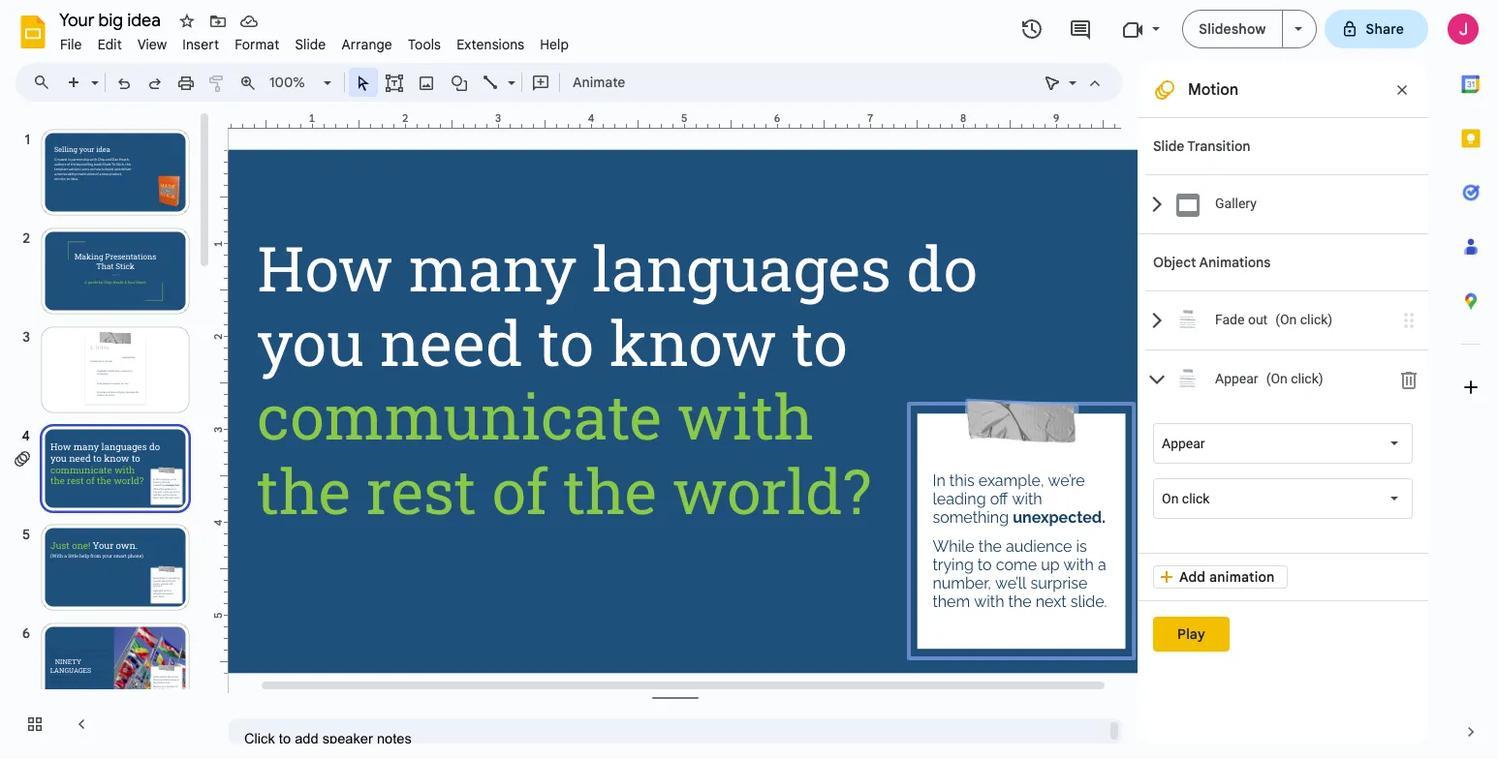 Task type: vqa. For each thing, say whether or not it's contained in the screenshot.
Import on the bottom right
no



Task type: locate. For each thing, give the bounding box(es) containing it.
1 tab from the top
[[1145, 291, 1428, 350]]

0 vertical spatial slide
[[295, 36, 326, 53]]

extensions
[[457, 36, 524, 53]]

tab panel
[[1145, 409, 1428, 553]]

extensions menu item
[[449, 33, 532, 56]]

edit menu item
[[90, 33, 130, 56]]

1 vertical spatial appear
[[1162, 436, 1205, 452]]

mode and view toolbar
[[1037, 63, 1110, 102]]

on click option
[[1162, 489, 1210, 509]]

insert image image
[[415, 69, 438, 96]]

slide
[[295, 36, 326, 53], [1153, 138, 1184, 155]]

tab up appear (on click)
[[1145, 291, 1428, 350]]

navigation inside motion application
[[0, 109, 213, 760]]

object animations
[[1153, 254, 1271, 271]]

slideshow button
[[1183, 10, 1282, 48]]

appear up on click option on the right bottom of page
[[1162, 436, 1205, 452]]

0 vertical spatial click)
[[1300, 312, 1333, 328]]

tab panel containing appear
[[1145, 409, 1428, 553]]

click)
[[1300, 312, 1333, 328], [1291, 371, 1323, 387]]

1 horizontal spatial appear
[[1215, 371, 1258, 387]]

add animation
[[1179, 569, 1275, 586]]

appear for appear
[[1162, 436, 1205, 452]]

Rename text field
[[52, 8, 172, 31]]

presentation options image
[[1294, 27, 1302, 31]]

transition
[[1187, 138, 1250, 155]]

slide left transition
[[1153, 138, 1184, 155]]

on
[[1162, 491, 1179, 507]]

slide inside motion section
[[1153, 138, 1184, 155]]

file
[[60, 36, 82, 53]]

file menu item
[[52, 33, 90, 56]]

(on down fade out (on click) on the top of page
[[1266, 371, 1288, 387]]

format menu item
[[227, 33, 287, 56]]

Menus field
[[24, 69, 67, 96]]

menu bar containing file
[[52, 25, 577, 57]]

add
[[1179, 569, 1206, 586]]

2 tab from the top
[[1145, 350, 1428, 409]]

tab
[[1145, 291, 1428, 350], [1145, 350, 1428, 409]]

appear inside tab panel
[[1162, 436, 1205, 452]]

tab list
[[1444, 57, 1498, 705]]

help menu item
[[532, 33, 577, 56]]

menu bar inside menu bar banner
[[52, 25, 577, 57]]

play button
[[1153, 617, 1230, 652]]

tools
[[408, 36, 441, 53]]

slide up zoom field
[[295, 36, 326, 53]]

1 horizontal spatial slide
[[1153, 138, 1184, 155]]

0 horizontal spatial slide
[[295, 36, 326, 53]]

(on
[[1275, 312, 1297, 328], [1266, 371, 1288, 387]]

click) down fade out (on click) on the top of page
[[1291, 371, 1323, 387]]

appear down "fade"
[[1215, 371, 1258, 387]]

main toolbar
[[57, 68, 635, 97]]

select line image
[[503, 70, 516, 77]]

menu bar
[[52, 25, 577, 57]]

object
[[1153, 254, 1196, 271]]

object animations tab list
[[1138, 234, 1428, 553]]

fade out (on click)
[[1215, 312, 1333, 328]]

0 horizontal spatial appear
[[1162, 436, 1205, 452]]

animate button
[[564, 68, 634, 97]]

appear
[[1215, 371, 1258, 387], [1162, 436, 1205, 452]]

1 vertical spatial (on
[[1266, 371, 1288, 387]]

slideshow
[[1199, 20, 1266, 38]]

1 vertical spatial slide
[[1153, 138, 1184, 155]]

slide inside 'menu item'
[[295, 36, 326, 53]]

click) right out
[[1300, 312, 1333, 328]]

insert
[[182, 36, 219, 53]]

view
[[137, 36, 167, 53]]

arrange
[[341, 36, 392, 53]]

arrange menu item
[[334, 33, 400, 56]]

tab down fade out (on click) on the top of page
[[1145, 350, 1428, 409]]

navigation
[[0, 109, 213, 760]]

Zoom field
[[264, 69, 340, 97]]

Zoom text field
[[266, 69, 321, 96]]

0 vertical spatial appear
[[1215, 371, 1258, 387]]

(on right out
[[1275, 312, 1297, 328]]



Task type: describe. For each thing, give the bounding box(es) containing it.
motion application
[[0, 0, 1498, 760]]

on click
[[1162, 491, 1210, 507]]

insert menu item
[[175, 33, 227, 56]]

edit
[[98, 36, 122, 53]]

tab containing fade out
[[1145, 291, 1428, 350]]

Star checkbox
[[173, 8, 201, 35]]

appear for appear (on click)
[[1215, 371, 1258, 387]]

appear option
[[1162, 434, 1205, 453]]

tab containing appear
[[1145, 350, 1428, 409]]

tab list inside menu bar banner
[[1444, 57, 1498, 705]]

menu bar banner
[[0, 0, 1498, 760]]

slide menu item
[[287, 33, 334, 56]]

tab panel inside object animations tab list
[[1145, 409, 1428, 553]]

add animation button
[[1153, 566, 1287, 589]]

view menu item
[[130, 33, 175, 56]]

tools menu item
[[400, 33, 449, 56]]

gallery tab
[[1145, 174, 1428, 234]]

motion
[[1188, 80, 1239, 100]]

out
[[1248, 312, 1268, 328]]

fade
[[1215, 312, 1245, 328]]

animation
[[1209, 569, 1275, 586]]

0 vertical spatial (on
[[1275, 312, 1297, 328]]

share
[[1366, 20, 1404, 38]]

animations
[[1199, 254, 1271, 271]]

slide transition
[[1153, 138, 1250, 155]]

new slide with layout image
[[86, 70, 99, 77]]

gallery
[[1215, 196, 1257, 211]]

1 vertical spatial click)
[[1291, 371, 1323, 387]]

slide for slide
[[295, 36, 326, 53]]

play
[[1177, 626, 1205, 643]]

share button
[[1324, 10, 1428, 48]]

shape image
[[448, 69, 470, 96]]

animate
[[573, 74, 625, 91]]

appear (on click)
[[1215, 371, 1323, 387]]

motion section
[[1138, 63, 1428, 744]]

slide for slide transition
[[1153, 138, 1184, 155]]

click
[[1182, 491, 1210, 507]]

format
[[235, 36, 279, 53]]

help
[[540, 36, 569, 53]]



